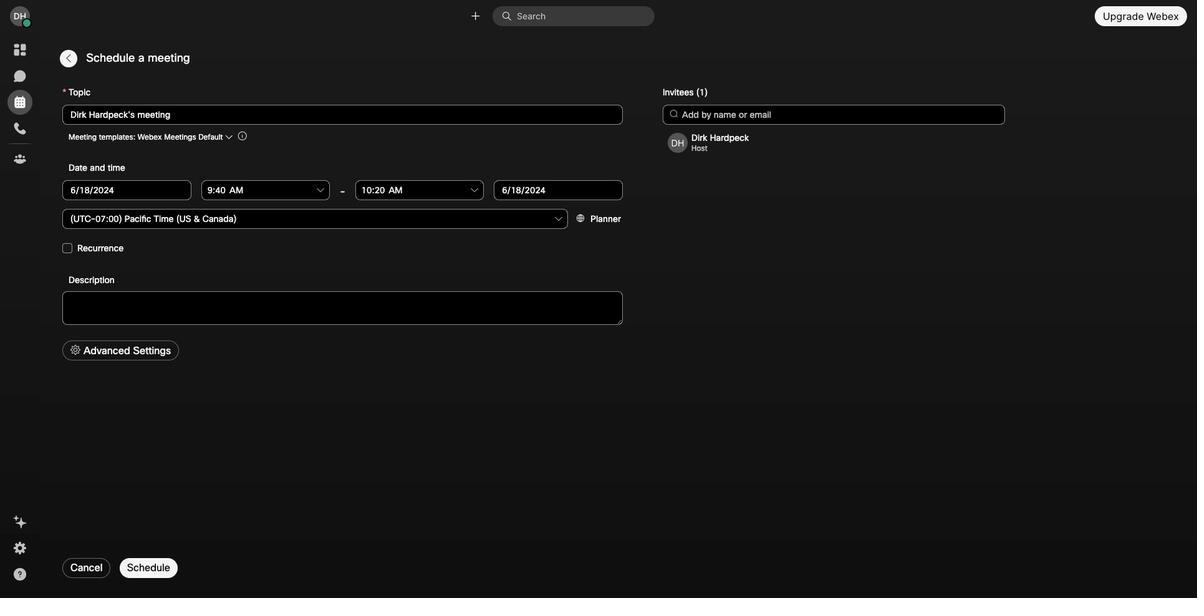 Task type: vqa. For each thing, say whether or not it's contained in the screenshot.
tab list
no



Task type: locate. For each thing, give the bounding box(es) containing it.
help image
[[12, 567, 27, 582]]

wrapper image right connect people icon
[[502, 11, 517, 21]]

navigation
[[0, 32, 40, 598]]

wrapper image
[[502, 11, 517, 21], [23, 19, 31, 28]]

what's new image
[[12, 515, 27, 529]]

0 horizontal spatial wrapper image
[[23, 19, 31, 28]]

teams, has no new notifications image
[[12, 152, 27, 167]]

messaging, has no new notifications image
[[12, 69, 27, 84]]

wrapper image up dashboard image
[[23, 19, 31, 28]]

calls image
[[12, 121, 27, 136]]



Task type: describe. For each thing, give the bounding box(es) containing it.
settings image
[[12, 541, 27, 556]]

webex tab list
[[7, 37, 32, 172]]

connect people image
[[470, 10, 482, 22]]

1 horizontal spatial wrapper image
[[502, 11, 517, 21]]

meetings image
[[12, 95, 27, 110]]

dashboard image
[[12, 42, 27, 57]]



